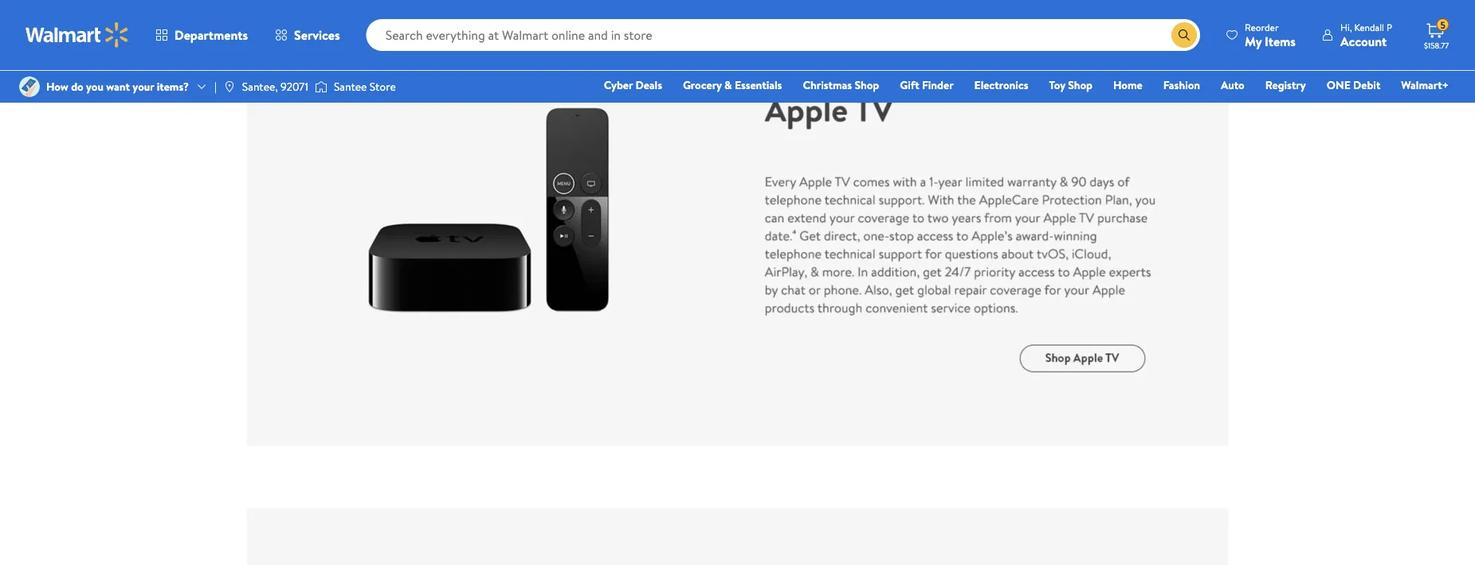 Task type: locate. For each thing, give the bounding box(es) containing it.
one
[[1327, 77, 1351, 93]]

santee store
[[334, 79, 396, 94]]

home link
[[1106, 77, 1150, 94]]

shop right christmas
[[855, 77, 879, 93]]

Search search field
[[366, 19, 1201, 51]]

your
[[133, 79, 154, 94]]

2 shop from the left
[[1068, 77, 1093, 93]]

electronics link
[[967, 77, 1036, 94]]

my
[[1245, 32, 1262, 50]]

how
[[46, 79, 68, 94]]

electronics
[[975, 77, 1029, 93]]

hi, kendall p account
[[1341, 20, 1393, 50]]

cyber
[[604, 77, 633, 93]]

1 horizontal spatial  image
[[315, 79, 328, 95]]

deals
[[636, 77, 662, 93]]

gift
[[900, 77, 920, 93]]

 image right the |
[[223, 81, 236, 93]]

registry
[[1266, 77, 1306, 93]]

one debit link
[[1320, 77, 1388, 94]]

 image
[[19, 77, 40, 97]]

shop
[[855, 77, 879, 93], [1068, 77, 1093, 93]]

one debit
[[1327, 77, 1381, 93]]

shop right toy
[[1068, 77, 1093, 93]]

toy shop
[[1049, 77, 1093, 93]]

shop inside 'link'
[[1068, 77, 1093, 93]]

fashion link
[[1156, 77, 1208, 94]]

services button
[[262, 16, 354, 54]]

1 shop from the left
[[855, 77, 879, 93]]

 image
[[315, 79, 328, 95], [223, 81, 236, 93]]

|
[[214, 79, 217, 94]]

items?
[[157, 79, 189, 94]]

 image for santee, 92071
[[223, 81, 236, 93]]

1 horizontal spatial shop
[[1068, 77, 1093, 93]]

shop for toy shop
[[1068, 77, 1093, 93]]

grocery & essentials link
[[676, 77, 790, 94]]

services
[[294, 26, 340, 44]]

gift finder link
[[893, 77, 961, 94]]

0 horizontal spatial  image
[[223, 81, 236, 93]]

store
[[370, 79, 396, 94]]

 image right 92071
[[315, 79, 328, 95]]

walmart image
[[26, 22, 129, 48]]

santee
[[334, 79, 367, 94]]

p
[[1387, 20, 1393, 34]]

departments button
[[142, 16, 262, 54]]

&
[[725, 77, 732, 93]]

search icon image
[[1178, 29, 1191, 41]]

0 horizontal spatial shop
[[855, 77, 879, 93]]

santee, 92071
[[242, 79, 308, 94]]

toy shop link
[[1042, 77, 1100, 94]]

92071
[[281, 79, 308, 94]]



Task type: vqa. For each thing, say whether or not it's contained in the screenshot.
Policy on the bottom of the page
no



Task type: describe. For each thing, give the bounding box(es) containing it.
christmas shop
[[803, 77, 879, 93]]

shop for christmas shop
[[855, 77, 879, 93]]

 image for santee store
[[315, 79, 328, 95]]

cyber deals
[[604, 77, 662, 93]]

account
[[1341, 32, 1387, 50]]

christmas
[[803, 77, 852, 93]]

kendall
[[1355, 20, 1385, 34]]

registry link
[[1259, 77, 1314, 94]]

cyber deals link
[[597, 77, 670, 94]]

5
[[1441, 18, 1446, 32]]

want
[[106, 79, 130, 94]]

how do you want your items?
[[46, 79, 189, 94]]

essentials
[[735, 77, 782, 93]]

hi,
[[1341, 20, 1352, 34]]

reorder my items
[[1245, 20, 1296, 50]]

reorder
[[1245, 20, 1279, 34]]

fashion
[[1164, 77, 1201, 93]]

items
[[1265, 32, 1296, 50]]

auto link
[[1214, 77, 1252, 94]]

debit
[[1354, 77, 1381, 93]]

grocery
[[683, 77, 722, 93]]

do
[[71, 79, 83, 94]]

finder
[[922, 77, 954, 93]]

grocery & essentials
[[683, 77, 782, 93]]

you
[[86, 79, 104, 94]]

walmart+
[[1402, 77, 1449, 93]]

home
[[1114, 77, 1143, 93]]

gift finder
[[900, 77, 954, 93]]

toy
[[1049, 77, 1066, 93]]

walmart+ link
[[1395, 77, 1456, 94]]

auto
[[1221, 77, 1245, 93]]

santee,
[[242, 79, 278, 94]]

christmas shop link
[[796, 77, 887, 94]]

departments
[[175, 26, 248, 44]]

Walmart Site-Wide search field
[[366, 19, 1201, 51]]

$158.77
[[1425, 40, 1450, 51]]



